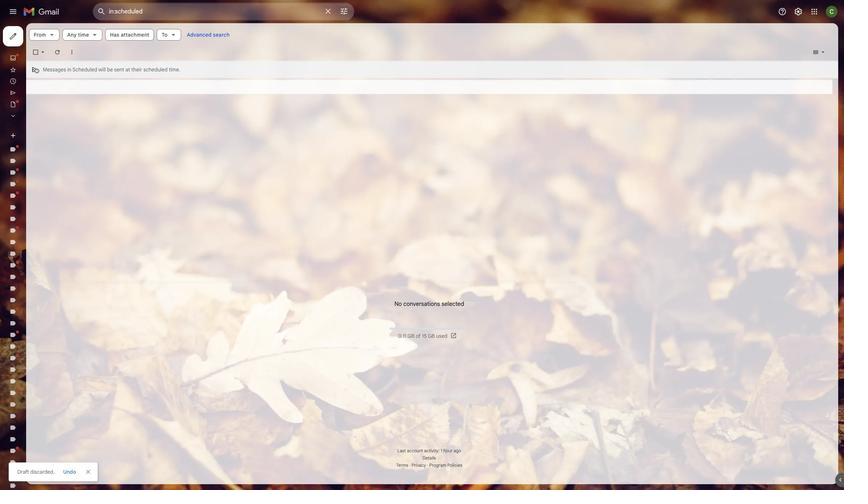 Task type: describe. For each thing, give the bounding box(es) containing it.
conversations
[[403, 301, 440, 308]]

details link
[[423, 456, 436, 461]]

no conversations selected main content
[[26, 23, 838, 485]]

scheduled
[[143, 66, 168, 73]]

program policies link
[[429, 463, 462, 469]]

undo link
[[60, 466, 79, 479]]

activity:
[[424, 449, 440, 454]]

account
[[407, 449, 423, 454]]

no
[[395, 301, 402, 308]]

1
[[441, 449, 442, 454]]

discarded.
[[30, 469, 55, 476]]

from
[[34, 32, 46, 38]]

terms link
[[396, 463, 408, 469]]

policies
[[447, 463, 462, 469]]

ago
[[454, 449, 461, 454]]

their
[[131, 66, 142, 73]]

last
[[397, 449, 406, 454]]

follow link to manage storage image
[[450, 333, 458, 340]]

any time button
[[62, 29, 102, 41]]

time
[[78, 32, 89, 38]]

draft
[[17, 469, 29, 476]]

support image
[[778, 7, 787, 16]]

scheduled
[[73, 66, 97, 73]]

0.11
[[398, 333, 406, 340]]

clear search image
[[321, 4, 335, 19]]

search mail image
[[95, 5, 108, 18]]

to button
[[157, 29, 181, 41]]

gmail image
[[23, 4, 63, 19]]

privacy link
[[412, 463, 426, 469]]

hour
[[443, 449, 453, 454]]

0.11 gb of 15 gb used
[[398, 333, 448, 340]]

search
[[213, 32, 230, 38]]

attachment
[[121, 32, 149, 38]]

main menu image
[[9, 7, 17, 16]]

sent
[[114, 66, 124, 73]]

privacy
[[412, 463, 426, 469]]

none checkbox inside no conversations selected main content
[[32, 49, 39, 56]]



Task type: vqa. For each thing, say whether or not it's contained in the screenshot.
the ago
yes



Task type: locate. For each thing, give the bounding box(es) containing it.
draft discarded.
[[17, 469, 55, 476]]

gb
[[408, 333, 415, 340], [428, 333, 435, 340]]

alert containing draft discarded.
[[9, 17, 833, 482]]

last account activity: 1 hour ago details terms · privacy · program policies
[[396, 449, 462, 469]]

used
[[436, 333, 448, 340]]

advanced search
[[187, 32, 230, 38]]

from button
[[29, 29, 60, 41]]

None checkbox
[[32, 49, 39, 56]]

be
[[107, 66, 113, 73]]

terms
[[396, 463, 408, 469]]

undo
[[63, 469, 76, 476]]

Search mail text field
[[109, 8, 319, 15]]

1 gb from the left
[[408, 333, 415, 340]]

2 · from the left
[[427, 463, 428, 469]]

1 horizontal spatial ·
[[427, 463, 428, 469]]

·
[[409, 463, 411, 469], [427, 463, 428, 469]]

time.
[[169, 66, 180, 73]]

will
[[98, 66, 106, 73]]

has attachment button
[[105, 29, 154, 41]]

None search field
[[93, 3, 354, 20]]

· right terms link
[[409, 463, 411, 469]]

program
[[429, 463, 446, 469]]

15
[[422, 333, 427, 340]]

details
[[423, 456, 436, 461]]

no conversations selected
[[395, 301, 464, 308]]

2 gb from the left
[[428, 333, 435, 340]]

messages
[[43, 66, 66, 73]]

at
[[125, 66, 130, 73]]

advanced search button
[[184, 28, 233, 41]]

any time
[[67, 32, 89, 38]]

alert
[[9, 17, 833, 482]]

1 horizontal spatial gb
[[428, 333, 435, 340]]

· down details
[[427, 463, 428, 469]]

0 horizontal spatial gb
[[408, 333, 415, 340]]

1 · from the left
[[409, 463, 411, 469]]

has attachment
[[110, 32, 149, 38]]

has
[[110, 32, 119, 38]]

in
[[67, 66, 71, 73]]

toggle split pane mode image
[[812, 49, 820, 56]]

more image
[[68, 49, 75, 56]]

of
[[416, 333, 421, 340]]

settings image
[[794, 7, 803, 16]]

advanced
[[187, 32, 212, 38]]

0 horizontal spatial ·
[[409, 463, 411, 469]]

gb left of
[[408, 333, 415, 340]]

advanced search options image
[[337, 4, 351, 19]]

selected
[[442, 301, 464, 308]]

messages in scheduled will be sent at their scheduled time.
[[43, 66, 180, 73]]

refresh image
[[54, 49, 61, 56]]

to
[[162, 32, 168, 38]]

gb right the 15
[[428, 333, 435, 340]]

any
[[67, 32, 77, 38]]

navigation
[[0, 23, 87, 491]]



